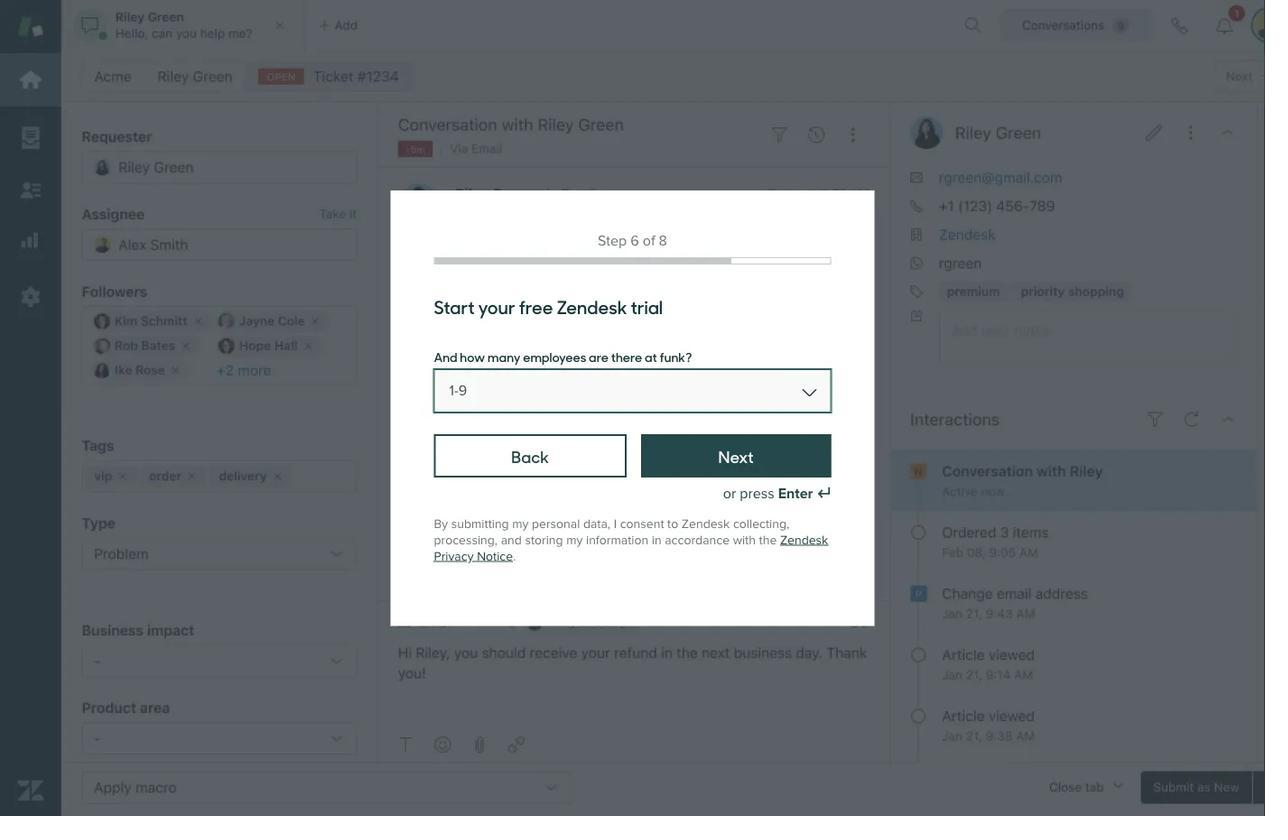 Task type: vqa. For each thing, say whether or not it's contained in the screenshot.
The A
no



Task type: locate. For each thing, give the bounding box(es) containing it.
notice
[[477, 549, 513, 564]]

or
[[723, 485, 736, 502]]

2 horizontal spatial zendesk
[[780, 533, 828, 547]]

data,
[[583, 516, 610, 531]]

start your free zendesk trial
[[434, 293, 663, 319]]

step 6 of 8
[[598, 232, 667, 249]]

to
[[667, 516, 678, 531]]

start
[[434, 293, 475, 319]]

1 horizontal spatial zendesk
[[682, 516, 730, 531]]

zendesk inside by submitting my personal data, i consent to zendesk collecting, processing, and storing my information in accordance with the
[[682, 516, 730, 531]]

.
[[513, 549, 516, 564]]

0 vertical spatial zendesk
[[557, 293, 627, 319]]

step
[[598, 232, 627, 249]]

at
[[645, 347, 657, 365]]

0 horizontal spatial my
[[512, 516, 529, 531]]

with
[[733, 533, 756, 547]]

my up "and"
[[512, 516, 529, 531]]

submitting
[[451, 516, 509, 531]]

by
[[434, 516, 448, 531]]

my
[[512, 516, 529, 531], [566, 533, 583, 547]]

2 vertical spatial zendesk
[[780, 533, 828, 547]]

zendesk privacy notice link
[[434, 533, 828, 564]]

and how many employees are there at funk ?
[[434, 347, 692, 365]]

there
[[611, 347, 642, 365]]

information
[[586, 533, 648, 547]]

1 vertical spatial zendesk
[[682, 516, 730, 531]]

accordance
[[665, 533, 730, 547]]

many
[[488, 347, 521, 365]]

zendesk
[[557, 293, 627, 319], [682, 516, 730, 531], [780, 533, 828, 547]]

of
[[643, 232, 655, 249]]

zendesk up "are"
[[557, 293, 627, 319]]

0 vertical spatial my
[[512, 516, 529, 531]]

press
[[740, 485, 774, 502]]

by submitting my personal data, i consent to zendesk collecting, processing, and storing my information in accordance with the
[[434, 516, 789, 547]]

my down personal
[[566, 533, 583, 547]]

free
[[519, 293, 553, 319]]

are
[[589, 347, 609, 365]]

i
[[614, 516, 617, 531]]

1 horizontal spatial my
[[566, 533, 583, 547]]

zendesk up 'accordance'
[[682, 516, 730, 531]]

enter image
[[817, 486, 831, 501]]

how
[[460, 347, 485, 365]]

privacy
[[434, 549, 474, 564]]

in
[[652, 533, 662, 547]]

zendesk right the
[[780, 533, 828, 547]]

and
[[434, 347, 457, 365]]



Task type: describe. For each thing, give the bounding box(es) containing it.
your
[[478, 293, 515, 319]]

funk
[[660, 347, 685, 365]]

back button
[[434, 434, 626, 477]]

zendesk inside 'zendesk privacy notice'
[[780, 533, 828, 547]]

employees
[[523, 347, 586, 365]]

trial
[[631, 293, 663, 319]]

and
[[501, 533, 522, 547]]

0 horizontal spatial zendesk
[[557, 293, 627, 319]]

back
[[511, 444, 549, 467]]

8
[[659, 232, 667, 249]]

collecting,
[[733, 516, 789, 531]]

next button
[[641, 434, 831, 477]]

?
[[685, 347, 692, 365]]

enter
[[778, 485, 813, 503]]

zendesk privacy notice
[[434, 533, 828, 564]]

personal
[[532, 516, 580, 531]]

6
[[630, 232, 639, 249]]

1 vertical spatial my
[[566, 533, 583, 547]]

storing
[[525, 533, 563, 547]]

consent
[[620, 516, 664, 531]]

processing,
[[434, 533, 498, 547]]

next
[[718, 444, 754, 467]]

the
[[759, 533, 777, 547]]

or press enter
[[723, 485, 813, 503]]

product ui image
[[0, 0, 1265, 816]]



